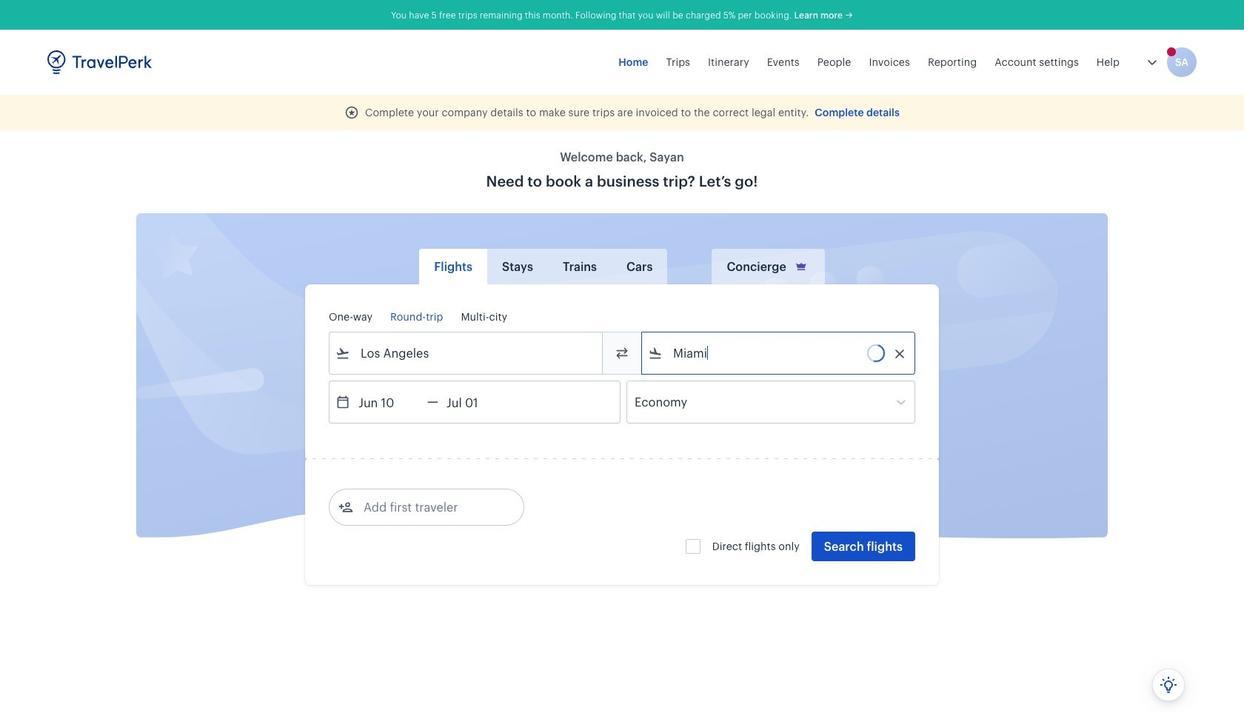Task type: locate. For each thing, give the bounding box(es) containing it.
Return text field
[[438, 381, 515, 423]]

Depart text field
[[350, 381, 427, 423]]

To search field
[[663, 341, 895, 365]]

From search field
[[350, 341, 583, 365]]



Task type: describe. For each thing, give the bounding box(es) containing it.
Add first traveler search field
[[353, 495, 507, 519]]



